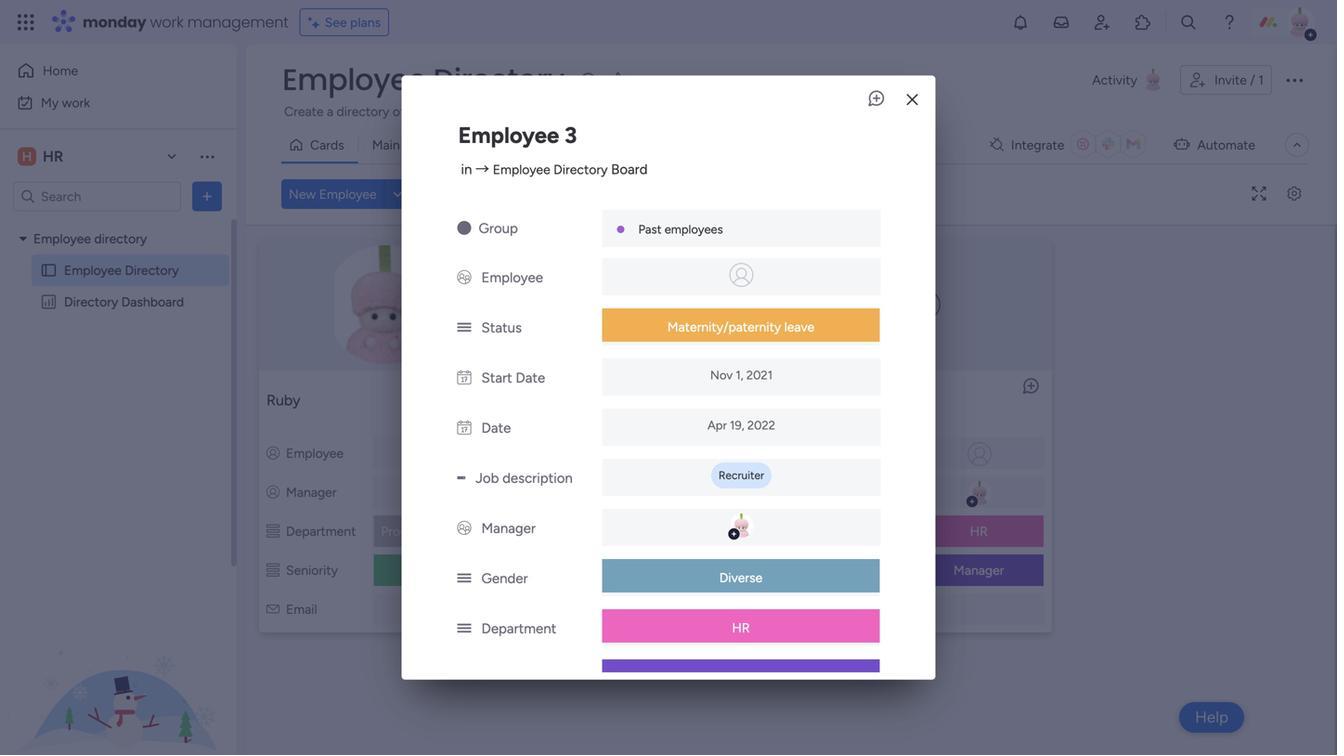 Task type: vqa. For each thing, say whether or not it's contained in the screenshot.
the Apr
yes



Task type: describe. For each thing, give the bounding box(es) containing it.
activity
[[1093, 72, 1138, 88]]

directory up past
[[433, 59, 564, 100]]

past
[[639, 222, 662, 237]]

→
[[476, 161, 490, 178]]

v2 status image for seniority
[[457, 670, 471, 687]]

add to favorites image
[[609, 70, 628, 89]]

directory up dashboard
[[125, 262, 179, 278]]

past
[[479, 104, 504, 119]]

monday
[[83, 12, 146, 33]]

0 horizontal spatial date
[[482, 420, 511, 436]]

hr inside workspace selection element
[[43, 148, 63, 165]]

notifications image
[[1012, 13, 1030, 32]]

angle down image
[[393, 187, 402, 201]]

dapulse date column image for start date
[[457, 370, 471, 386]]

invite / 1 button
[[1181, 65, 1273, 95]]

v2 status outline image
[[267, 562, 280, 578]]

0 vertical spatial employee directory
[[282, 59, 564, 100]]

employee 3 inside row group
[[808, 392, 885, 409]]

workspace image
[[18, 146, 36, 167]]

automation
[[1181, 104, 1248, 119]]

/
[[1251, 72, 1256, 88]]

2021
[[747, 368, 773, 383]]

process
[[832, 104, 878, 119]]

rubys email link
[[402, 603, 475, 618]]

employee inside 'new employee' button
[[319, 186, 377, 202]]

1 inside row group
[[607, 392, 613, 409]]

directory dashboard
[[64, 294, 184, 310]]

junececi7@gmail.com
[[655, 603, 775, 618]]

recruitment
[[760, 104, 829, 119]]

apps image
[[1134, 13, 1153, 32]]

email for ruby
[[286, 601, 317, 617]]

maternity/paternity leave
[[668, 319, 815, 335]]

status
[[482, 319, 522, 336]]

1 inside invite / 1 button
[[1259, 72, 1264, 88]]

create a directory of current and past employees. each applicant hired during the recruitment process can automatically be moved to this board using the automation center.
[[284, 104, 1292, 119]]

past employees
[[639, 222, 723, 237]]

employee 3 inside dialog
[[458, 122, 577, 148]]

management
[[187, 12, 289, 33]]

recruiter
[[719, 468, 765, 482]]

level
[[709, 562, 735, 578]]

group
[[479, 220, 518, 237]]

in → employee directory board
[[461, 161, 648, 178]]

2 horizontal spatial card cover image image
[[911, 290, 941, 320]]

my work
[[41, 95, 90, 111]]

dashboard
[[121, 294, 184, 310]]

applicant
[[608, 104, 662, 119]]

see for see more
[[847, 103, 869, 118]]

add view image
[[459, 138, 466, 152]]

main table
[[372, 137, 434, 153]]

help image
[[1221, 13, 1239, 32]]

see plans button
[[300, 8, 389, 36]]

settings image
[[1280, 187, 1310, 201]]

be
[[986, 104, 1001, 119]]

1 vertical spatial directory
[[94, 231, 147, 247]]

board
[[1087, 104, 1121, 119]]

employees.
[[507, 104, 573, 119]]

can
[[881, 104, 902, 119]]

v2 multiple person column image
[[457, 269, 471, 286]]

dapulse person column image for ruby
[[267, 445, 280, 461]]

0 vertical spatial date
[[516, 370, 545, 386]]

row group containing ruby
[[250, 229, 1332, 646]]

1 horizontal spatial directory
[[337, 104, 390, 119]]

lottie animation image
[[0, 568, 237, 755]]

open full screen image
[[1245, 187, 1274, 201]]

employee inside in → employee directory board
[[493, 161, 551, 177]]

management
[[448, 523, 525, 539]]

automatically
[[905, 104, 983, 119]]

activity button
[[1085, 65, 1173, 95]]

job
[[476, 470, 499, 487]]

2 the from the left
[[1159, 104, 1178, 119]]

card cover image image for ruby
[[272, 245, 499, 364]]

lottie animation element
[[0, 568, 237, 755]]

junececi7@gmail.com link
[[652, 603, 779, 618]]

workspace selection element
[[18, 145, 66, 168]]

caret down image
[[20, 232, 27, 245]]

1 vertical spatial hr
[[970, 523, 988, 539]]

my work button
[[11, 88, 200, 118]]

employee 3 dialog
[[402, 76, 936, 755]]

monday work management
[[83, 12, 289, 33]]

create
[[284, 104, 324, 119]]

show board description image
[[577, 71, 600, 89]]

v2 email column image
[[808, 601, 821, 617]]

center.
[[1251, 104, 1292, 119]]

production
[[381, 523, 445, 539]]

help
[[1196, 708, 1229, 727]]

hired
[[665, 104, 694, 119]]

using
[[1124, 104, 1156, 119]]

work for monday
[[150, 12, 184, 33]]

current
[[408, 104, 451, 119]]

hr inside employee 3 dialog
[[732, 620, 750, 636]]

see more link
[[845, 101, 904, 120]]

ruby anderson image
[[1286, 7, 1315, 37]]

main
[[372, 137, 400, 153]]

apr 19, 2022
[[708, 418, 776, 433]]

0 horizontal spatial employee directory
[[64, 262, 179, 278]]

home button
[[11, 56, 200, 85]]

dapulse person column image for employee 3
[[808, 484, 821, 500]]

new employee
[[289, 186, 377, 202]]

board
[[611, 161, 648, 178]]

description
[[503, 470, 573, 487]]

start
[[482, 370, 512, 386]]

manager for dapulse person column image associated with ruby
[[286, 484, 337, 500]]

invite
[[1215, 72, 1247, 88]]

dapulse date column image for date
[[457, 420, 471, 436]]

to
[[1047, 104, 1060, 119]]

v2 status image for gender
[[457, 570, 471, 587]]

19,
[[730, 418, 745, 433]]



Task type: locate. For each thing, give the bounding box(es) containing it.
1 vertical spatial dapulse date column image
[[457, 420, 471, 436]]

rubys email
[[406, 603, 471, 618]]

1 vertical spatial 1
[[607, 392, 613, 409]]

card cover image image
[[272, 245, 499, 364], [542, 245, 769, 364], [911, 290, 941, 320]]

manager for the middle dapulse person column icon
[[557, 484, 607, 500]]

department inside employee 3 dialog
[[482, 620, 557, 637]]

help button
[[1180, 702, 1245, 733]]

directory right public dashboard image on the top of page
[[64, 294, 118, 310]]

0 vertical spatial 1
[[1259, 72, 1264, 88]]

1 vertical spatial date
[[482, 420, 511, 436]]

job description
[[476, 470, 573, 487]]

v2 status image left status on the left top of page
[[457, 319, 471, 336]]

2 dapulse person column image from the left
[[808, 484, 821, 500]]

cards
[[310, 137, 344, 153]]

automate
[[1198, 137, 1256, 153]]

employee 3 down employees.
[[458, 122, 577, 148]]

work inside button
[[62, 95, 90, 111]]

card cover image image for employee 1
[[542, 245, 769, 364]]

0 horizontal spatial 1
[[607, 392, 613, 409]]

dapulse date column image up v2 dropdown column icon
[[457, 420, 471, 436]]

option
[[0, 222, 237, 226]]

directory
[[337, 104, 390, 119], [94, 231, 147, 247]]

2 vertical spatial hr
[[732, 620, 750, 636]]

the right the using
[[1159, 104, 1178, 119]]

see
[[325, 14, 347, 30], [847, 103, 869, 118]]

v2 status image left the gender
[[457, 570, 471, 587]]

employees
[[665, 222, 723, 237]]

employee 3 down leave
[[808, 392, 885, 409]]

1 horizontal spatial see
[[847, 103, 869, 118]]

during
[[697, 104, 735, 119]]

2 vertical spatial v2 status image
[[457, 670, 471, 687]]

2 horizontal spatial email
[[827, 601, 858, 617]]

v2 status image
[[457, 620, 471, 637]]

1 vertical spatial 3
[[877, 392, 885, 409]]

0 vertical spatial employee 3
[[458, 122, 577, 148]]

1 vertical spatial employee directory
[[64, 262, 179, 278]]

directory right a
[[337, 104, 390, 119]]

leave
[[785, 319, 815, 335]]

employee directory up current
[[282, 59, 564, 100]]

email right v2 email column image
[[827, 601, 858, 617]]

see left more
[[847, 103, 869, 118]]

work right the monday
[[150, 12, 184, 33]]

gender
[[482, 570, 528, 587]]

0 horizontal spatial card cover image image
[[272, 245, 499, 364]]

0 vertical spatial directory
[[337, 104, 390, 119]]

v2 status outline image for seniority
[[808, 562, 821, 578]]

cards button
[[281, 130, 358, 160]]

more
[[873, 103, 903, 118]]

v2 dropdown column image
[[457, 470, 466, 487]]

v2 status image for status
[[457, 319, 471, 336]]

mid-
[[682, 562, 709, 578]]

public board image
[[40, 261, 58, 279]]

new employee button
[[281, 179, 384, 209]]

0 horizontal spatial v2 status outline image
[[267, 523, 280, 539]]

0 horizontal spatial 3
[[565, 122, 577, 148]]

v2 sun image
[[457, 220, 471, 237]]

email
[[286, 601, 317, 617], [827, 601, 858, 617], [442, 603, 471, 618]]

public dashboard image
[[40, 293, 58, 311]]

seniority
[[286, 562, 338, 578], [557, 562, 609, 578], [827, 562, 879, 578], [482, 670, 537, 687]]

apr
[[708, 418, 727, 433]]

v2 status outline image up v2 email column image
[[808, 562, 821, 578]]

v2 email column image
[[267, 601, 280, 617]]

diverse
[[720, 570, 763, 585]]

maternity/paternity
[[668, 319, 781, 335]]

start date
[[482, 370, 545, 386]]

1 horizontal spatial work
[[150, 12, 184, 33]]

see left plans
[[325, 14, 347, 30]]

1 horizontal spatial 3
[[877, 392, 885, 409]]

1 horizontal spatial dapulse person column image
[[808, 484, 821, 500]]

employee 3
[[458, 122, 577, 148], [808, 392, 885, 409]]

1 horizontal spatial date
[[516, 370, 545, 386]]

h
[[22, 149, 32, 164]]

0 horizontal spatial the
[[738, 104, 757, 119]]

v2 status image down v2 status icon
[[457, 670, 471, 687]]

2 dapulse date column image from the top
[[457, 420, 471, 436]]

manager
[[286, 484, 337, 500], [557, 484, 607, 500], [827, 484, 878, 500], [482, 520, 536, 537], [954, 562, 1005, 578], [716, 670, 767, 686]]

0 vertical spatial hr
[[43, 148, 63, 165]]

work for my
[[62, 95, 90, 111]]

employee directory up directory dashboard
[[64, 262, 179, 278]]

email up v2 status icon
[[442, 603, 471, 618]]

new
[[289, 186, 316, 202]]

dapulse date column image left start
[[457, 370, 471, 386]]

ruby
[[267, 392, 301, 409]]

v2 status outline image up v2 status outline image
[[267, 523, 280, 539]]

see inside see plans button
[[325, 14, 347, 30]]

1 horizontal spatial hr
[[732, 620, 750, 636]]

0 vertical spatial see
[[325, 14, 347, 30]]

1 horizontal spatial employee 3
[[808, 392, 885, 409]]

0 vertical spatial dapulse date column image
[[457, 370, 471, 386]]

1 vertical spatial work
[[62, 95, 90, 111]]

0 vertical spatial v2 status image
[[457, 319, 471, 336]]

my
[[41, 95, 59, 111]]

2 horizontal spatial hr
[[970, 523, 988, 539]]

seniority inside employee 3 dialog
[[482, 670, 537, 687]]

0 horizontal spatial employee 3
[[458, 122, 577, 148]]

autopilot image
[[1175, 132, 1190, 156]]

list box containing employee directory
[[0, 219, 237, 568]]

home
[[43, 63, 78, 78]]

0 vertical spatial 3
[[565, 122, 577, 148]]

2 v2 status image from the top
[[457, 570, 471, 587]]

1 the from the left
[[738, 104, 757, 119]]

0 horizontal spatial work
[[62, 95, 90, 111]]

work right my
[[62, 95, 90, 111]]

1 vertical spatial v2 status image
[[457, 570, 471, 587]]

1 vertical spatial employee 3
[[808, 392, 885, 409]]

the
[[738, 104, 757, 119], [1159, 104, 1178, 119]]

invite / 1
[[1215, 72, 1264, 88]]

3
[[565, 122, 577, 148], [877, 392, 885, 409]]

v2 status outline image for department
[[267, 523, 280, 539]]

the right during
[[738, 104, 757, 119]]

date
[[516, 370, 545, 386], [482, 420, 511, 436]]

directory down search in workspace field
[[94, 231, 147, 247]]

date right start
[[516, 370, 545, 386]]

see plans
[[325, 14, 381, 30]]

see more
[[847, 103, 903, 118]]

dapulse person column image for employee 3
[[808, 445, 821, 461]]

manager for dapulse person column image related to employee 3
[[827, 484, 878, 500]]

date down start
[[482, 420, 511, 436]]

main table button
[[358, 130, 448, 160]]

close image
[[907, 93, 918, 106]]

manager for v2 multiple person column icon
[[482, 520, 536, 537]]

row group
[[250, 229, 1332, 646]]

Search in workspace field
[[39, 186, 155, 207]]

0 horizontal spatial email
[[286, 601, 317, 617]]

v2 status image
[[457, 319, 471, 336], [457, 570, 471, 587], [457, 670, 471, 687]]

dapulse person column image for ruby
[[267, 484, 280, 500]]

collapse board header image
[[1290, 137, 1305, 152]]

production management
[[381, 523, 525, 539]]

1 dapulse person column image from the left
[[267, 484, 280, 500]]

mid-level
[[682, 562, 735, 578]]

0 horizontal spatial hr
[[43, 148, 63, 165]]

1 horizontal spatial v2 status outline image
[[808, 562, 821, 578]]

department
[[286, 523, 356, 539], [557, 523, 627, 539], [827, 523, 897, 539], [482, 620, 557, 637]]

1 horizontal spatial dapulse person column image
[[537, 484, 550, 500]]

email for employee 3
[[827, 601, 858, 617]]

table
[[403, 137, 434, 153]]

3 inside row group
[[877, 392, 885, 409]]

0 horizontal spatial dapulse person column image
[[267, 445, 280, 461]]

moved
[[1004, 104, 1044, 119]]

see for see plans
[[325, 14, 347, 30]]

3 v2 status image from the top
[[457, 670, 471, 687]]

3 inside dialog
[[565, 122, 577, 148]]

employee directory link
[[493, 161, 608, 177]]

each
[[576, 104, 605, 119]]

1 horizontal spatial 1
[[1259, 72, 1264, 88]]

0 horizontal spatial see
[[325, 14, 347, 30]]

1,
[[736, 368, 744, 383]]

0 vertical spatial work
[[150, 12, 184, 33]]

v2 multiple person column image
[[457, 520, 471, 537]]

employee directory
[[282, 59, 564, 100], [64, 262, 179, 278]]

1 vertical spatial v2 status outline image
[[808, 562, 821, 578]]

nov 1, 2021
[[711, 368, 773, 383]]

2022
[[748, 418, 776, 433]]

1 horizontal spatial email
[[442, 603, 471, 618]]

1
[[1259, 72, 1264, 88], [607, 392, 613, 409]]

plans
[[350, 14, 381, 30]]

of
[[393, 104, 405, 119]]

work
[[150, 12, 184, 33], [62, 95, 90, 111]]

2 horizontal spatial dapulse person column image
[[808, 445, 821, 461]]

this
[[1063, 104, 1084, 119]]

directory inside in → employee directory board
[[554, 161, 608, 177]]

employee 1
[[537, 392, 613, 409]]

executive
[[410, 562, 467, 578]]

dapulse date column image
[[457, 370, 471, 386], [457, 420, 471, 436]]

directory left board
[[554, 161, 608, 177]]

1 vertical spatial see
[[847, 103, 869, 118]]

1 horizontal spatial the
[[1159, 104, 1178, 119]]

dapulse person column image
[[267, 445, 280, 461], [808, 445, 821, 461], [537, 484, 550, 500]]

integrate
[[1011, 137, 1065, 153]]

list box
[[0, 219, 237, 568]]

email right v2 email column icon
[[286, 601, 317, 617]]

0 horizontal spatial directory
[[94, 231, 147, 247]]

v2 status outline image
[[267, 523, 280, 539], [808, 562, 821, 578]]

Employee Directory field
[[278, 59, 569, 100]]

rubys
[[406, 603, 439, 618]]

select product image
[[17, 13, 35, 32]]

1 v2 status image from the top
[[457, 319, 471, 336]]

see inside see more link
[[847, 103, 869, 118]]

1 dapulse date column image from the top
[[457, 370, 471, 386]]

a
[[327, 104, 334, 119]]

1 horizontal spatial employee directory
[[282, 59, 564, 100]]

0 vertical spatial v2 status outline image
[[267, 523, 280, 539]]

dapulse integrations image
[[990, 138, 1004, 152]]

0 horizontal spatial dapulse person column image
[[267, 484, 280, 500]]

invite members image
[[1093, 13, 1112, 32]]

1 horizontal spatial card cover image image
[[542, 245, 769, 364]]

in
[[461, 161, 472, 178]]

nov
[[711, 368, 733, 383]]

employee directory
[[33, 231, 147, 247]]

search everything image
[[1180, 13, 1198, 32]]

inbox image
[[1052, 13, 1071, 32]]

dapulse person column image
[[267, 484, 280, 500], [808, 484, 821, 500]]



